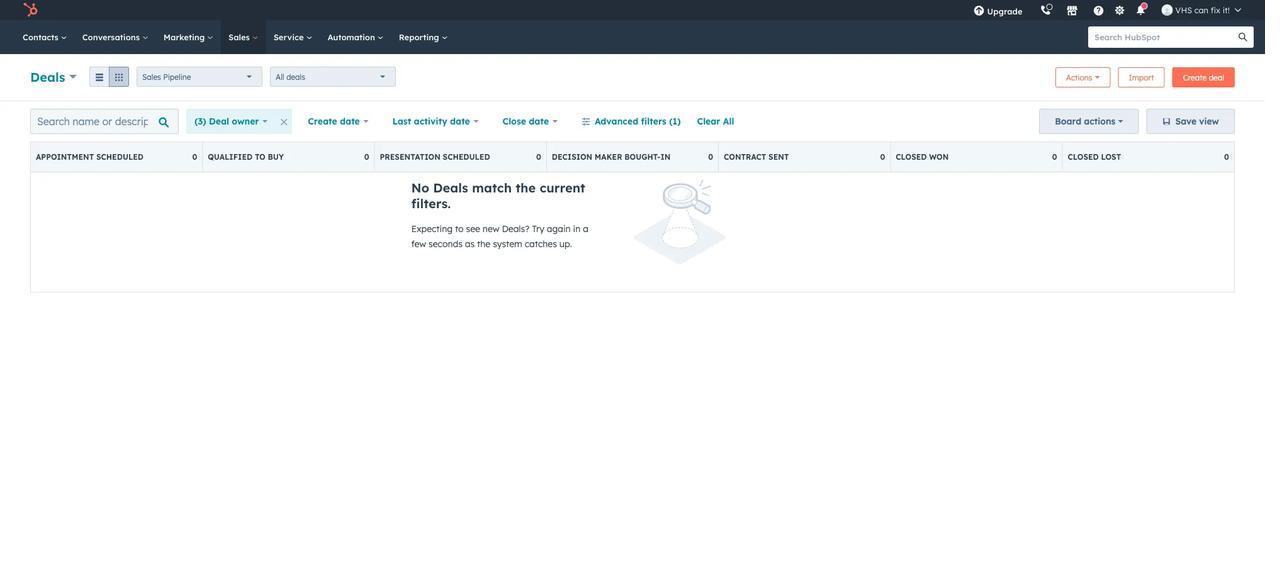 Task type: vqa. For each thing, say whether or not it's contained in the screenshot.
Website related to Website pages
no



Task type: describe. For each thing, give the bounding box(es) containing it.
bought-
[[625, 152, 661, 162]]

advanced filters (1)
[[595, 116, 681, 127]]

sales pipeline
[[142, 72, 191, 82]]

a
[[583, 224, 589, 235]]

create deal button
[[1173, 67, 1236, 88]]

maker
[[595, 152, 623, 162]]

sales link
[[221, 20, 266, 54]]

Search name or description search field
[[30, 109, 179, 134]]

scheduled for presentation scheduled
[[443, 152, 490, 162]]

to for qualified
[[255, 152, 266, 162]]

clear all
[[697, 116, 735, 127]]

appointment
[[36, 152, 94, 162]]

notifications button
[[1131, 0, 1152, 20]]

no
[[412, 180, 430, 196]]

clear all button
[[689, 109, 743, 134]]

reporting
[[399, 32, 442, 42]]

presentation scheduled
[[380, 152, 490, 162]]

in
[[661, 152, 671, 162]]

lost
[[1102, 152, 1122, 162]]

system
[[493, 239, 523, 250]]

the inside "expecting to see new deals? try again in a few seconds as the system catches up."
[[477, 239, 491, 250]]

create deal
[[1184, 73, 1225, 82]]

all deals
[[276, 72, 305, 82]]

the inside no deals match the current filters.
[[516, 180, 536, 196]]

current
[[540, 180, 586, 196]]

sales for sales pipeline
[[142, 72, 161, 82]]

settings link
[[1113, 3, 1128, 17]]

group inside deals banner
[[89, 67, 129, 87]]

can
[[1195, 5, 1209, 15]]

activity
[[414, 116, 448, 127]]

filters.
[[412, 196, 451, 212]]

0 for closed won
[[1053, 152, 1058, 162]]

closed lost
[[1068, 152, 1122, 162]]

marketing
[[164, 32, 207, 42]]

create for create date
[[308, 116, 337, 127]]

marketing link
[[156, 20, 221, 54]]

reporting link
[[392, 20, 456, 54]]

all deals button
[[270, 67, 396, 87]]

deals
[[286, 72, 305, 82]]

deals inside no deals match the current filters.
[[433, 180, 468, 196]]

pipeline
[[163, 72, 191, 82]]

board
[[1056, 116, 1082, 127]]

calling icon button
[[1036, 2, 1057, 18]]

actions
[[1085, 116, 1116, 127]]

deal
[[1210, 73, 1225, 82]]

vhs
[[1176, 5, 1193, 15]]

up.
[[560, 239, 572, 250]]

seconds
[[429, 239, 463, 250]]

catches
[[525, 239, 557, 250]]

help button
[[1089, 0, 1110, 20]]

search image
[[1239, 33, 1248, 42]]

menu containing vhs can fix it!
[[965, 0, 1251, 20]]

no deals match the current filters.
[[412, 180, 586, 212]]

closed for closed lost
[[1068, 152, 1099, 162]]

actions
[[1067, 73, 1093, 82]]

automation
[[328, 32, 378, 42]]

see
[[466, 224, 480, 235]]

(3)
[[195, 116, 206, 127]]

last
[[393, 116, 411, 127]]

decision maker bought-in
[[552, 152, 671, 162]]

presentation
[[380, 152, 441, 162]]

hubspot image
[[23, 3, 38, 18]]

as
[[465, 239, 475, 250]]

marketplaces image
[[1067, 6, 1079, 17]]

automation link
[[320, 20, 392, 54]]

owner
[[232, 116, 259, 127]]

expecting
[[412, 224, 453, 235]]

buy
[[268, 152, 284, 162]]

notifications image
[[1136, 6, 1147, 17]]

all inside popup button
[[276, 72, 284, 82]]

clear
[[697, 116, 721, 127]]

(3) deal owner
[[195, 116, 259, 127]]

sales pipeline button
[[137, 67, 263, 87]]

advanced
[[595, 116, 639, 127]]

it!
[[1223, 5, 1231, 15]]

service link
[[266, 20, 320, 54]]

closed won
[[896, 152, 949, 162]]

terry turtle image
[[1162, 4, 1174, 16]]

create date button
[[300, 109, 377, 134]]



Task type: locate. For each thing, give the bounding box(es) containing it.
expecting to see new deals? try again in a few seconds as the system catches up.
[[412, 224, 589, 250]]

last activity date button
[[385, 109, 487, 134]]

1 vertical spatial the
[[477, 239, 491, 250]]

settings image
[[1115, 5, 1126, 17]]

match
[[472, 180, 512, 196]]

scheduled for appointment scheduled
[[96, 152, 144, 162]]

all inside button
[[723, 116, 735, 127]]

2 horizontal spatial date
[[529, 116, 549, 127]]

0 horizontal spatial scheduled
[[96, 152, 144, 162]]

0 for qualified to buy
[[364, 152, 369, 162]]

sales left service
[[229, 32, 252, 42]]

date inside 'popup button'
[[340, 116, 360, 127]]

hubspot link
[[15, 3, 47, 18]]

1 horizontal spatial create
[[1184, 73, 1207, 82]]

0 vertical spatial the
[[516, 180, 536, 196]]

deals inside deals popup button
[[30, 69, 65, 85]]

group
[[89, 67, 129, 87]]

1 vertical spatial all
[[723, 116, 735, 127]]

help image
[[1094, 6, 1105, 17]]

sent
[[769, 152, 789, 162]]

0 horizontal spatial all
[[276, 72, 284, 82]]

create down all deals popup button
[[308, 116, 337, 127]]

0 down save view button at right
[[1225, 152, 1230, 162]]

deals button
[[30, 68, 77, 86]]

1 vertical spatial to
[[455, 224, 464, 235]]

0 horizontal spatial sales
[[142, 72, 161, 82]]

2 closed from the left
[[1068, 152, 1099, 162]]

1 0 from the left
[[192, 152, 197, 162]]

0 vertical spatial to
[[255, 152, 266, 162]]

1 horizontal spatial all
[[723, 116, 735, 127]]

closed
[[896, 152, 927, 162], [1068, 152, 1099, 162]]

closed left lost
[[1068, 152, 1099, 162]]

deals banner
[[30, 64, 1236, 88]]

view
[[1200, 116, 1220, 127]]

save view
[[1176, 116, 1220, 127]]

0 horizontal spatial create
[[308, 116, 337, 127]]

again
[[547, 224, 571, 235]]

won
[[930, 152, 949, 162]]

fix
[[1212, 5, 1221, 15]]

create inside 'popup button'
[[308, 116, 337, 127]]

import
[[1129, 73, 1155, 82]]

0 for presentation scheduled
[[537, 152, 541, 162]]

upgrade
[[988, 6, 1023, 16]]

(3) deal owner button
[[186, 109, 276, 134]]

(1)
[[670, 116, 681, 127]]

0 vertical spatial create
[[1184, 73, 1207, 82]]

in
[[573, 224, 581, 235]]

scheduled
[[96, 152, 144, 162], [443, 152, 490, 162]]

few
[[412, 239, 426, 250]]

date right activity
[[450, 116, 470, 127]]

date for close date
[[529, 116, 549, 127]]

1 scheduled from the left
[[96, 152, 144, 162]]

0 left the 'qualified'
[[192, 152, 197, 162]]

upgrade image
[[974, 6, 985, 17]]

to left see
[[455, 224, 464, 235]]

filters
[[641, 116, 667, 127]]

save view button
[[1147, 109, 1236, 134]]

scheduled up match
[[443, 152, 490, 162]]

deals
[[30, 69, 65, 85], [433, 180, 468, 196]]

3 0 from the left
[[537, 152, 541, 162]]

close date
[[503, 116, 549, 127]]

0 for contract sent
[[881, 152, 886, 162]]

conversations
[[82, 32, 142, 42]]

closed left 'won'
[[896, 152, 927, 162]]

0 for closed lost
[[1225, 152, 1230, 162]]

0 left the 'presentation'
[[364, 152, 369, 162]]

0 down board at the top right of page
[[1053, 152, 1058, 162]]

search button
[[1233, 26, 1255, 48]]

0 vertical spatial deals
[[30, 69, 65, 85]]

2 scheduled from the left
[[443, 152, 490, 162]]

date for create date
[[340, 116, 360, 127]]

contract
[[724, 152, 767, 162]]

0 horizontal spatial the
[[477, 239, 491, 250]]

the
[[516, 180, 536, 196], [477, 239, 491, 250]]

date
[[340, 116, 360, 127], [450, 116, 470, 127], [529, 116, 549, 127]]

date right close
[[529, 116, 549, 127]]

4 0 from the left
[[709, 152, 714, 162]]

conversations link
[[75, 20, 156, 54]]

1 horizontal spatial sales
[[229, 32, 252, 42]]

close date button
[[495, 109, 566, 134]]

deals?
[[502, 224, 530, 235]]

deals down contacts link
[[30, 69, 65, 85]]

sales for sales
[[229, 32, 252, 42]]

1 vertical spatial sales
[[142, 72, 161, 82]]

0
[[192, 152, 197, 162], [364, 152, 369, 162], [537, 152, 541, 162], [709, 152, 714, 162], [881, 152, 886, 162], [1053, 152, 1058, 162], [1225, 152, 1230, 162]]

all
[[276, 72, 284, 82], [723, 116, 735, 127]]

Search HubSpot search field
[[1089, 26, 1243, 48]]

service
[[274, 32, 306, 42]]

the right as at the left top of page
[[477, 239, 491, 250]]

0 left "decision"
[[537, 152, 541, 162]]

try
[[532, 224, 545, 235]]

to left buy
[[255, 152, 266, 162]]

board actions button
[[1040, 109, 1140, 134]]

0 horizontal spatial to
[[255, 152, 266, 162]]

1 horizontal spatial date
[[450, 116, 470, 127]]

1 horizontal spatial the
[[516, 180, 536, 196]]

sales left pipeline
[[142, 72, 161, 82]]

0 left "closed won" at the right of page
[[881, 152, 886, 162]]

0 vertical spatial all
[[276, 72, 284, 82]]

1 horizontal spatial to
[[455, 224, 464, 235]]

qualified to buy
[[208, 152, 284, 162]]

contract sent
[[724, 152, 789, 162]]

menu
[[965, 0, 1251, 20]]

6 0 from the left
[[1053, 152, 1058, 162]]

1 horizontal spatial scheduled
[[443, 152, 490, 162]]

create date
[[308, 116, 360, 127]]

0 horizontal spatial closed
[[896, 152, 927, 162]]

2 date from the left
[[450, 116, 470, 127]]

7 0 from the left
[[1225, 152, 1230, 162]]

deals right no
[[433, 180, 468, 196]]

create left deal
[[1184, 73, 1207, 82]]

1 horizontal spatial closed
[[1068, 152, 1099, 162]]

1 vertical spatial create
[[308, 116, 337, 127]]

0 vertical spatial sales
[[229, 32, 252, 42]]

2 0 from the left
[[364, 152, 369, 162]]

calling icon image
[[1041, 5, 1052, 16]]

0 for decision maker bought-in
[[709, 152, 714, 162]]

import button
[[1119, 67, 1166, 88]]

0 for appointment scheduled
[[192, 152, 197, 162]]

5 0 from the left
[[881, 152, 886, 162]]

marketplaces button
[[1060, 0, 1086, 20]]

actions button
[[1056, 67, 1111, 88]]

board actions
[[1056, 116, 1116, 127]]

close
[[503, 116, 526, 127]]

1 horizontal spatial deals
[[433, 180, 468, 196]]

contacts
[[23, 32, 61, 42]]

closed for closed won
[[896, 152, 927, 162]]

1 closed from the left
[[896, 152, 927, 162]]

vhs can fix it!
[[1176, 5, 1231, 15]]

new
[[483, 224, 500, 235]]

save
[[1176, 116, 1197, 127]]

all left 'deals'
[[276, 72, 284, 82]]

1 vertical spatial deals
[[433, 180, 468, 196]]

0 left contract
[[709, 152, 714, 162]]

0 horizontal spatial date
[[340, 116, 360, 127]]

sales inside popup button
[[142, 72, 161, 82]]

0 horizontal spatial deals
[[30, 69, 65, 85]]

all right clear
[[723, 116, 735, 127]]

menu item
[[1032, 0, 1034, 20]]

create inside button
[[1184, 73, 1207, 82]]

scheduled down search name or description search field
[[96, 152, 144, 162]]

last activity date
[[393, 116, 470, 127]]

to
[[255, 152, 266, 162], [455, 224, 464, 235]]

the right match
[[516, 180, 536, 196]]

1 date from the left
[[340, 116, 360, 127]]

to inside "expecting to see new deals? try again in a few seconds as the system catches up."
[[455, 224, 464, 235]]

decision
[[552, 152, 593, 162]]

deal
[[209, 116, 229, 127]]

contacts link
[[15, 20, 75, 54]]

create for create deal
[[1184, 73, 1207, 82]]

appointment scheduled
[[36, 152, 144, 162]]

to for expecting
[[455, 224, 464, 235]]

3 date from the left
[[529, 116, 549, 127]]

date down all deals popup button
[[340, 116, 360, 127]]



